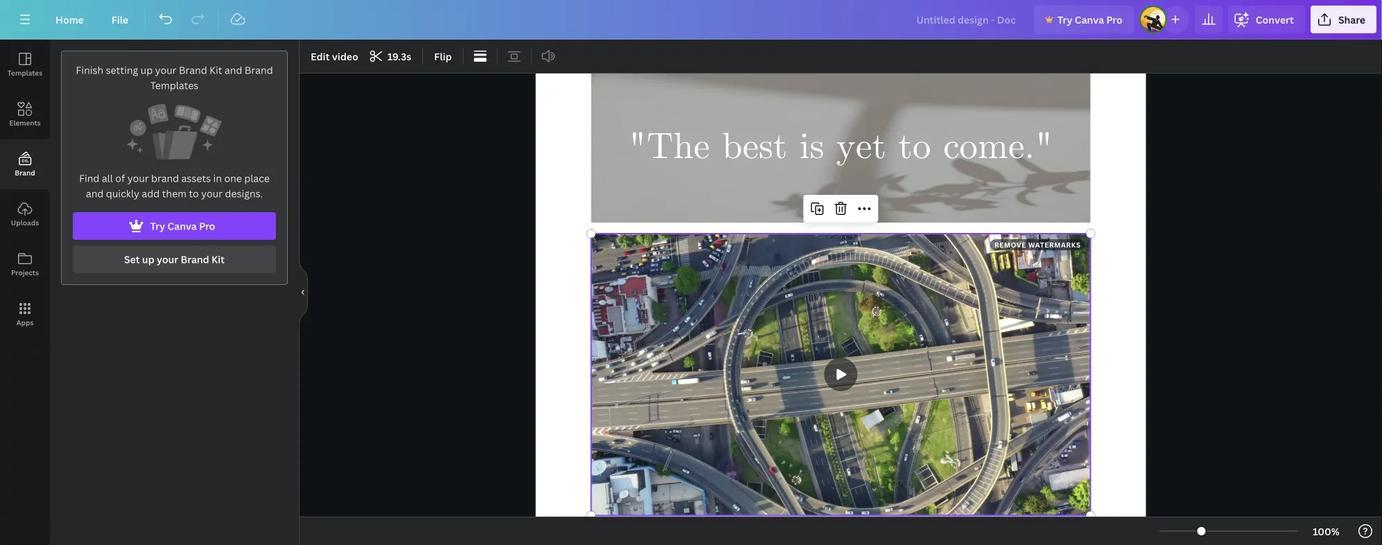 Task type: vqa. For each thing, say whether or not it's contained in the screenshot.
IN
yes



Task type: locate. For each thing, give the bounding box(es) containing it.
0 horizontal spatial to
[[189, 187, 199, 200]]

0 vertical spatial pro
[[1107, 13, 1123, 26]]

pro inside main "menu bar"
[[1107, 13, 1123, 26]]

0 vertical spatial kit
[[210, 63, 222, 77]]

share button
[[1311, 6, 1377, 33]]

canva inside main "menu bar"
[[1075, 13, 1105, 26]]

your inside finish setting up your brand kit and brand templates
[[155, 63, 177, 77]]

try for the bottom try canva pro button
[[150, 220, 165, 233]]

1 horizontal spatial try
[[1058, 13, 1073, 26]]

1 vertical spatial try
[[150, 220, 165, 233]]

yet
[[837, 124, 887, 172]]

your right setting
[[155, 63, 177, 77]]

main menu bar
[[0, 0, 1383, 40]]

0 vertical spatial try canva pro
[[1058, 13, 1123, 26]]

0 vertical spatial up
[[141, 63, 153, 77]]

0 vertical spatial try
[[1058, 13, 1073, 26]]

elements button
[[0, 90, 50, 139]]

1 horizontal spatial try canva pro
[[1058, 13, 1123, 26]]

1 vertical spatial up
[[142, 253, 154, 266]]

up
[[141, 63, 153, 77], [142, 253, 154, 266]]

kit inside finish setting up your brand kit and brand templates
[[210, 63, 222, 77]]

canva
[[1075, 13, 1105, 26], [168, 220, 197, 233]]

set
[[124, 253, 140, 266]]

to right 'yet'
[[899, 124, 931, 172]]

100% button
[[1304, 520, 1349, 543]]

remove watermarks button
[[991, 239, 1085, 250]]

your
[[155, 63, 177, 77], [127, 172, 149, 185], [201, 187, 223, 200], [157, 253, 178, 266]]

"the
[[629, 124, 710, 172]]

1 vertical spatial and
[[86, 187, 104, 200]]

0 horizontal spatial canva
[[168, 220, 197, 233]]

to down assets
[[189, 187, 199, 200]]

one
[[224, 172, 242, 185]]

try
[[1058, 13, 1073, 26], [150, 220, 165, 233]]

remove
[[995, 240, 1027, 249]]

and
[[225, 63, 242, 77], [86, 187, 104, 200]]

pro
[[1107, 13, 1123, 26], [199, 220, 215, 233]]

0 horizontal spatial try canva pro button
[[73, 212, 276, 240]]

0 vertical spatial templates
[[8, 68, 42, 77]]

try canva pro button inside main "menu bar"
[[1034, 6, 1134, 33]]

to inside the 'find all of your brand assets in one place and quickly add them to your designs.'
[[189, 187, 199, 200]]

templates
[[8, 68, 42, 77], [150, 79, 199, 92]]

1 horizontal spatial pro
[[1107, 13, 1123, 26]]

1 horizontal spatial try canva pro button
[[1034, 6, 1134, 33]]

to
[[899, 124, 931, 172], [189, 187, 199, 200]]

apps
[[16, 318, 34, 327]]

hide image
[[299, 259, 308, 326]]

and inside the 'find all of your brand assets in one place and quickly add them to your designs.'
[[86, 187, 104, 200]]

your right set
[[157, 253, 178, 266]]

1 horizontal spatial canva
[[1075, 13, 1105, 26]]

1 vertical spatial kit
[[212, 253, 225, 266]]

1 horizontal spatial and
[[225, 63, 242, 77]]

remove watermarks
[[995, 240, 1082, 249]]

0 vertical spatial to
[[899, 124, 931, 172]]

1 vertical spatial try canva pro
[[150, 220, 215, 233]]

1 vertical spatial templates
[[150, 79, 199, 92]]

1 vertical spatial to
[[189, 187, 199, 200]]

kit
[[210, 63, 222, 77], [212, 253, 225, 266]]

up right setting
[[141, 63, 153, 77]]

try inside main "menu bar"
[[1058, 13, 1073, 26]]

convert button
[[1229, 6, 1306, 33]]

try for try canva pro button in the main "menu bar"
[[1058, 13, 1073, 26]]

up right set
[[142, 253, 154, 266]]

edit
[[311, 50, 330, 63]]

set up your brand kit button
[[73, 246, 276, 273]]

watermarks
[[1029, 240, 1082, 249]]

100%
[[1313, 525, 1340, 538]]

1 horizontal spatial templates
[[150, 79, 199, 92]]

0 vertical spatial try canva pro button
[[1034, 6, 1134, 33]]

0 horizontal spatial and
[[86, 187, 104, 200]]

file button
[[100, 6, 140, 33]]

all
[[102, 172, 113, 185]]

0 vertical spatial canva
[[1075, 13, 1105, 26]]

templates inside templates button
[[8, 68, 42, 77]]

0 horizontal spatial try canva pro
[[150, 220, 215, 233]]

0 horizontal spatial templates
[[8, 68, 42, 77]]

try canva pro button
[[1034, 6, 1134, 33], [73, 212, 276, 240]]

find
[[79, 172, 100, 185]]

0 horizontal spatial try
[[150, 220, 165, 233]]

your inside button
[[157, 253, 178, 266]]

brand
[[179, 63, 207, 77], [245, 63, 273, 77], [15, 168, 35, 177], [181, 253, 209, 266]]

elements
[[9, 118, 41, 127]]

setting
[[106, 63, 138, 77]]

try canva pro
[[1058, 13, 1123, 26], [150, 220, 215, 233]]

0 vertical spatial and
[[225, 63, 242, 77]]

designs.
[[225, 187, 263, 200]]

best
[[722, 124, 788, 172]]

1 vertical spatial pro
[[199, 220, 215, 233]]

convert
[[1256, 13, 1295, 26]]



Task type: describe. For each thing, give the bounding box(es) containing it.
in
[[213, 172, 222, 185]]

flip button
[[429, 45, 457, 67]]

try canva pro inside main "menu bar"
[[1058, 13, 1123, 26]]

19.3s button
[[365, 45, 417, 67]]

of
[[115, 172, 125, 185]]

video
[[332, 50, 358, 63]]

uploads button
[[0, 189, 50, 239]]

up inside button
[[142, 253, 154, 266]]

set up your brand kit
[[124, 253, 225, 266]]

finish
[[76, 63, 103, 77]]

apps button
[[0, 289, 50, 339]]

flip
[[434, 50, 452, 63]]

is
[[800, 124, 825, 172]]

assets
[[182, 172, 211, 185]]

projects button
[[0, 239, 50, 289]]

find all of your brand assets in one place and quickly add them to your designs.
[[79, 172, 270, 200]]

home link
[[44, 6, 95, 33]]

templates inside finish setting up your brand kit and brand templates
[[150, 79, 199, 92]]

brand button
[[0, 139, 50, 189]]

brand inside side panel tab list
[[15, 168, 35, 177]]

0 horizontal spatial pro
[[199, 220, 215, 233]]

and inside finish setting up your brand kit and brand templates
[[225, 63, 242, 77]]

share
[[1339, 13, 1366, 26]]

add
[[142, 187, 160, 200]]

edit video button
[[305, 45, 364, 67]]

your right 'of'
[[127, 172, 149, 185]]

"the best is yet to come."
[[629, 124, 1054, 172]]

quickly
[[106, 187, 139, 200]]

come."
[[944, 124, 1054, 172]]

file
[[112, 13, 128, 26]]

up inside finish setting up your brand kit and brand templates
[[141, 63, 153, 77]]

your down in
[[201, 187, 223, 200]]

home
[[56, 13, 84, 26]]

place
[[244, 172, 270, 185]]

Design title text field
[[906, 6, 1029, 33]]

brand
[[151, 172, 179, 185]]

19.3s
[[388, 50, 412, 63]]

them
[[162, 187, 187, 200]]

1 vertical spatial try canva pro button
[[73, 212, 276, 240]]

kit inside button
[[212, 253, 225, 266]]

finish setting up your brand kit and brand templates
[[76, 63, 273, 92]]

1 vertical spatial canva
[[168, 220, 197, 233]]

uploads
[[11, 218, 39, 227]]

templates button
[[0, 40, 50, 90]]

1 horizontal spatial to
[[899, 124, 931, 172]]

side panel tab list
[[0, 40, 50, 339]]

projects
[[11, 268, 39, 277]]

edit video
[[311, 50, 358, 63]]



